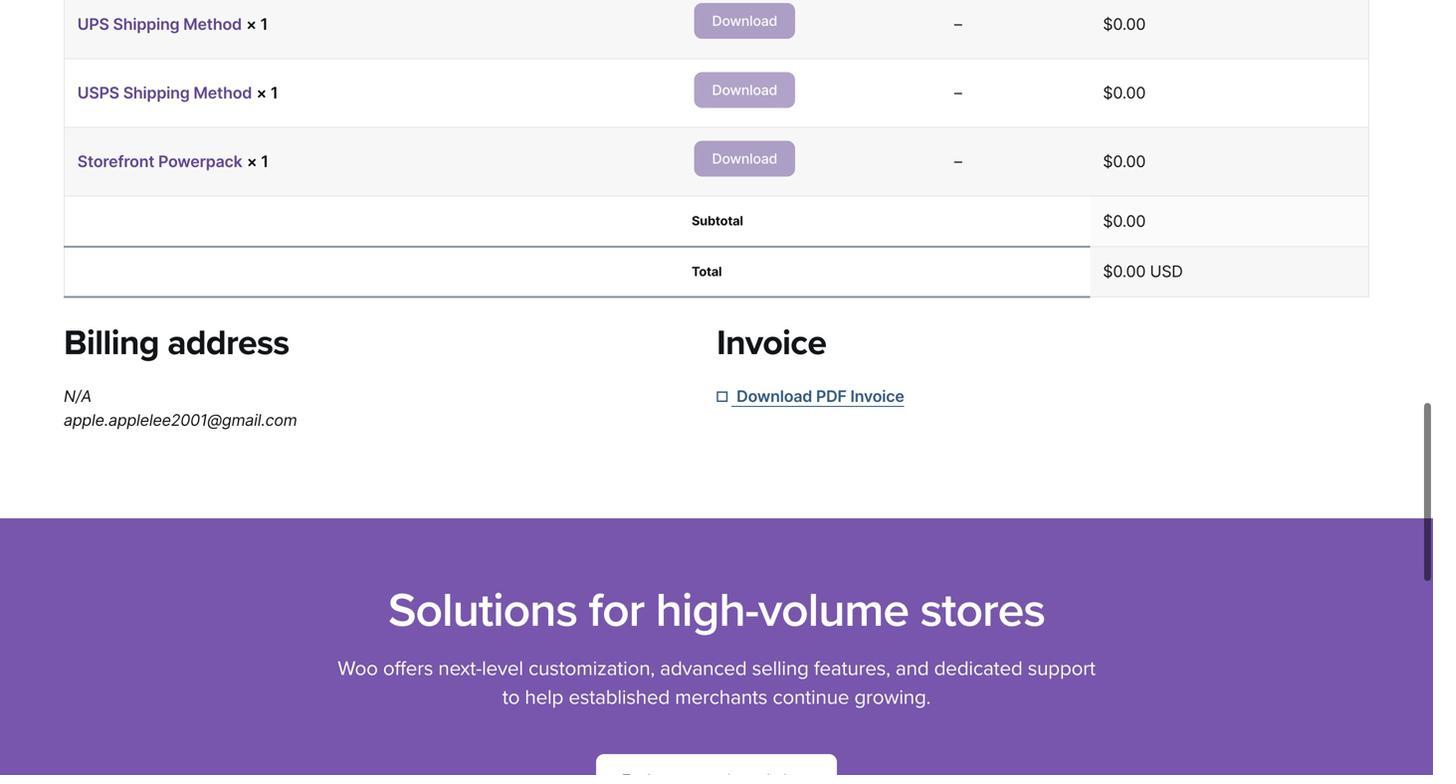 Task type: vqa. For each thing, say whether or not it's contained in the screenshot.
Powerpack
yes



Task type: describe. For each thing, give the bounding box(es) containing it.
ups shipping method link
[[77, 14, 242, 34]]

download button for usps shipping method × 1
[[694, 72, 795, 108]]

address
[[167, 322, 289, 364]]

download pdf invoice link
[[717, 386, 904, 407]]

usps shipping method × 1
[[77, 83, 278, 103]]

5 0.00 from the top
[[1113, 262, 1146, 281]]

$ for ups shipping method × 1
[[1103, 14, 1113, 34]]

established
[[569, 685, 670, 710]]

1 vertical spatial invoice
[[850, 386, 904, 406]]

4 $ 0.00 from the top
[[1103, 211, 1146, 231]]

$ for storefront powerpack × 1
[[1103, 152, 1113, 171]]

dedicated
[[934, 657, 1023, 681]]

merchants
[[675, 685, 767, 710]]

– for ups shipping method × 1
[[954, 14, 962, 34]]

0.00 for usps shipping method × 1
[[1113, 83, 1146, 103]]

storefront powerpack link
[[77, 152, 242, 171]]

woo
[[338, 657, 378, 681]]

0 horizontal spatial invoice
[[717, 322, 826, 364]]

offers
[[383, 657, 433, 681]]

advanced
[[660, 657, 747, 681]]

usps
[[77, 83, 119, 103]]

ups shipping method × 1
[[77, 14, 268, 34]]

shipping for ups
[[113, 14, 179, 34]]

0.00 for ups shipping method × 1
[[1113, 14, 1146, 34]]

high-
[[655, 582, 758, 640]]

download for usps shipping method × 1
[[712, 81, 777, 98]]

shipping for usps
[[123, 83, 190, 103]]

woo offers next-level customization, advanced selling features, and dedicated support to help established merchants continue growing.
[[338, 657, 1095, 710]]

$ 0.00 usd
[[1103, 262, 1183, 281]]

solutions
[[388, 582, 577, 640]]

subtotal
[[692, 213, 743, 229]]

next-
[[438, 657, 482, 681]]

customization,
[[528, 657, 655, 681]]

to
[[502, 685, 520, 710]]

apple.applelee2001@gmail.com
[[64, 410, 297, 430]]



Task type: locate. For each thing, give the bounding box(es) containing it.
2 download button from the top
[[694, 72, 795, 108]]

pdf
[[816, 386, 847, 406]]

ups
[[77, 14, 109, 34]]

n/a
[[64, 386, 92, 406]]

1 0.00 from the top
[[1113, 14, 1146, 34]]

1 $ from the top
[[1103, 14, 1113, 34]]

features,
[[814, 657, 890, 681]]

method up powerpack
[[193, 83, 252, 103]]

4 0.00 from the top
[[1113, 211, 1146, 231]]

method up usps shipping method × 1
[[183, 14, 242, 34]]

download
[[712, 13, 777, 30], [712, 81, 777, 98], [712, 150, 777, 167], [737, 386, 812, 406]]

1 – from the top
[[954, 14, 962, 34]]

help
[[525, 685, 563, 710]]

method
[[183, 14, 242, 34], [193, 83, 252, 103]]

0 vertical spatial × 1
[[246, 14, 268, 34]]

total
[[692, 264, 722, 279]]

billing
[[64, 322, 159, 364]]

$ 0.00 for storefront powerpack × 1
[[1103, 152, 1146, 171]]

support
[[1028, 657, 1095, 681]]

0.00 for storefront powerpack × 1
[[1113, 152, 1146, 171]]

solutions for high-volume stores
[[388, 582, 1045, 640]]

× 1 for usps shipping method × 1
[[256, 83, 278, 103]]

download button for storefront powerpack × 1
[[694, 141, 795, 177]]

0.00
[[1113, 14, 1146, 34], [1113, 83, 1146, 103], [1113, 152, 1146, 171], [1113, 211, 1146, 231], [1113, 262, 1146, 281]]

3 $ from the top
[[1103, 152, 1113, 171]]

2 – from the top
[[954, 83, 962, 103]]

storefront
[[77, 152, 154, 171]]

invoice
[[717, 322, 826, 364], [850, 386, 904, 406]]

× 1 for ups shipping method × 1
[[246, 14, 268, 34]]

download for ups shipping method × 1
[[712, 13, 777, 30]]

3 – from the top
[[954, 152, 962, 171]]

1 vertical spatial × 1
[[256, 83, 278, 103]]

2 vertical spatial × 1
[[247, 152, 269, 171]]

1 $ 0.00 from the top
[[1103, 14, 1146, 34]]

1 horizontal spatial invoice
[[850, 386, 904, 406]]

2 vertical spatial –
[[954, 152, 962, 171]]

download pdf invoice
[[737, 386, 904, 406]]

1 download button from the top
[[694, 3, 795, 39]]

–
[[954, 14, 962, 34], [954, 83, 962, 103], [954, 152, 962, 171]]

1 vertical spatial method
[[193, 83, 252, 103]]

0 vertical spatial shipping
[[113, 14, 179, 34]]

download for storefront powerpack × 1
[[712, 150, 777, 167]]

4 $ from the top
[[1103, 211, 1113, 231]]

1 vertical spatial download button
[[694, 72, 795, 108]]

billing address
[[64, 322, 289, 364]]

$ for usps shipping method × 1
[[1103, 83, 1113, 103]]

2 vertical spatial download button
[[694, 141, 795, 177]]

shipping right ups
[[113, 14, 179, 34]]

n/a apple.applelee2001@gmail.com
[[64, 386, 297, 430]]

2 $ 0.00 from the top
[[1103, 83, 1146, 103]]

growing.
[[854, 685, 931, 710]]

download button for ups shipping method × 1
[[694, 3, 795, 39]]

$ 0.00 for ups shipping method × 1
[[1103, 14, 1146, 34]]

method for ups shipping method
[[183, 14, 242, 34]]

0 vertical spatial download button
[[694, 3, 795, 39]]

powerpack
[[158, 152, 242, 171]]

volume
[[758, 582, 909, 640]]

continue
[[773, 685, 849, 710]]

3 0.00 from the top
[[1113, 152, 1146, 171]]

shipping
[[113, 14, 179, 34], [123, 83, 190, 103]]

for
[[589, 582, 644, 640]]

download button
[[694, 3, 795, 39], [694, 72, 795, 108], [694, 141, 795, 177]]

0 vertical spatial method
[[183, 14, 242, 34]]

– for usps shipping method × 1
[[954, 83, 962, 103]]

1 vertical spatial –
[[954, 83, 962, 103]]

$ 0.00
[[1103, 14, 1146, 34], [1103, 83, 1146, 103], [1103, 152, 1146, 171], [1103, 211, 1146, 231]]

5 $ from the top
[[1103, 262, 1113, 281]]

invoice up download pdf invoice link
[[717, 322, 826, 364]]

× 1
[[246, 14, 268, 34], [256, 83, 278, 103], [247, 152, 269, 171]]

$ 0.00 for usps shipping method × 1
[[1103, 83, 1146, 103]]

3 $ 0.00 from the top
[[1103, 152, 1146, 171]]

2 0.00 from the top
[[1113, 83, 1146, 103]]

usps shipping method link
[[77, 83, 252, 103]]

3 download button from the top
[[694, 141, 795, 177]]

2 $ from the top
[[1103, 83, 1113, 103]]

and
[[896, 657, 929, 681]]

stores
[[920, 582, 1045, 640]]

0 vertical spatial –
[[954, 14, 962, 34]]

file pdf o image
[[717, 389, 728, 405]]

usd
[[1150, 262, 1183, 281]]

invoice right pdf
[[850, 386, 904, 406]]

method for usps shipping method
[[193, 83, 252, 103]]

shipping right usps
[[123, 83, 190, 103]]

0 vertical spatial invoice
[[717, 322, 826, 364]]

1 vertical spatial shipping
[[123, 83, 190, 103]]

– for storefront powerpack × 1
[[954, 152, 962, 171]]

level
[[482, 657, 523, 681]]

$
[[1103, 14, 1113, 34], [1103, 83, 1113, 103], [1103, 152, 1113, 171], [1103, 211, 1113, 231], [1103, 262, 1113, 281]]

selling
[[752, 657, 809, 681]]

storefront powerpack × 1
[[77, 152, 269, 171]]



